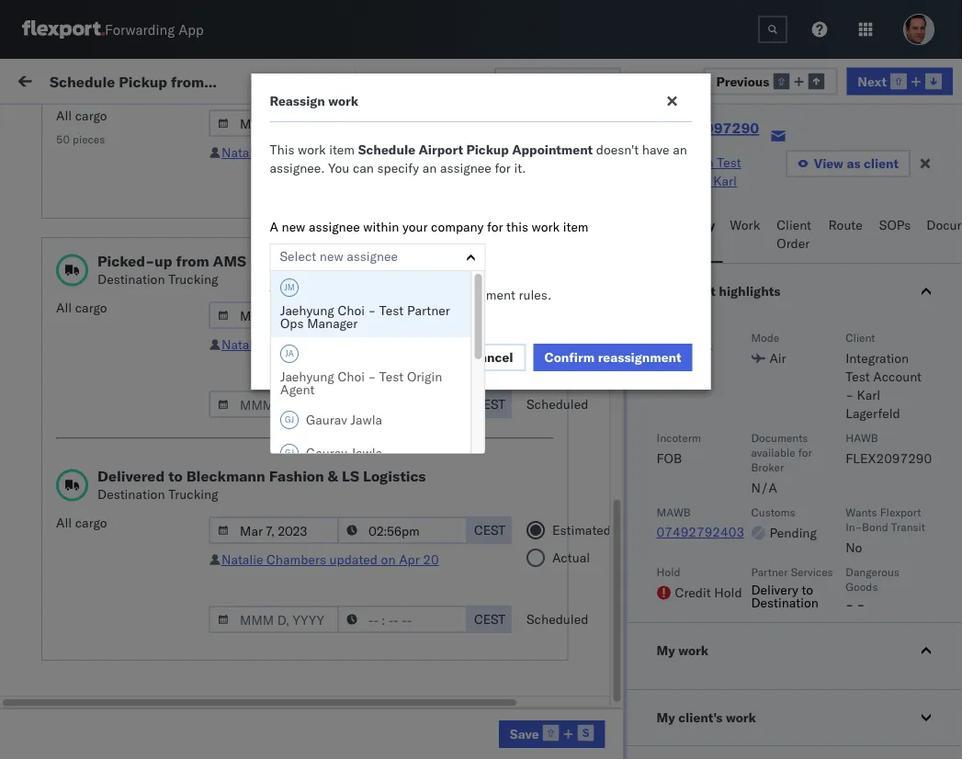Task type: describe. For each thing, give the bounding box(es) containing it.
3 schedule delivery appointment button from the top
[[42, 506, 226, 526]]

19
[[423, 337, 439, 353]]

import
[[72, 71, 114, 87]]

schedule delivery appointment link for 3rd schedule delivery appointment button from the top of the page
[[42, 506, 226, 525]]

mawb
[[657, 505, 691, 519]]

3 ocean fcl from the top
[[563, 387, 627, 403]]

4 4, from the top
[[418, 346, 430, 362]]

cest for 3rd -- : -- -- text box from the top of the page
[[474, 612, 506, 628]]

ca for 'schedule pickup from los angeles, ca' link associated with 2nd schedule pickup from los angeles, ca button from the top
[[42, 314, 60, 330]]

this
[[507, 219, 529, 235]]

6:00
[[296, 589, 324, 605]]

1 estimated from the top
[[553, 115, 611, 131]]

shipment highlights
[[657, 283, 781, 299]]

this action will not impact the assignment rules.
[[270, 287, 552, 303]]

logistics
[[363, 467, 426, 486]]

flex2097290
[[846, 451, 933, 467]]

cargo for picked-
[[75, 300, 107, 316]]

ca for 'schedule pickup from los angeles, ca' link for third schedule pickup from los angeles, ca button from the top
[[42, 395, 60, 411]]

assignee for a new assignee within your company for this work item
[[309, 219, 360, 235]]

2 11:59 from the top
[[296, 265, 332, 281]]

from for third schedule pickup from los angeles, ca button from the top
[[143, 377, 170, 393]]

picked-up from ams - amsterdam - netherlands destination trucking
[[97, 252, 448, 287]]

save
[[510, 726, 539, 742]]

air
[[770, 350, 787, 366]]

message (0)
[[164, 71, 239, 87]]

upload customs clearance documents button for bosch ocean test
[[42, 416, 261, 455]]

reassign work
[[270, 93, 359, 109]]

5 ocean fcl from the top
[[563, 468, 627, 484]]

23,
[[409, 549, 429, 565]]

angeles, for 'schedule pickup from los angeles, ca' link associated with 2nd schedule pickup from los angeles, ca button from the top
[[197, 296, 248, 312]]

pst, up ls
[[359, 427, 387, 443]]

hawb
[[846, 431, 879, 445]]

1 pdt, from the top
[[359, 225, 388, 241]]

snoozed : no
[[380, 114, 446, 128]]

delivery inside button
[[93, 588, 140, 604]]

mmm d, yyyy text field for fashion
[[209, 517, 339, 544]]

natalie for ams
[[222, 337, 263, 353]]

consignee for upload customs clearance documents
[[771, 184, 833, 200]]

have
[[643, 142, 670, 158]]

3 resize handle column header from the left
[[532, 143, 554, 760]]

schedule delivery appointment for 2nd schedule delivery appointment button from the top's schedule delivery appointment link
[[42, 345, 226, 361]]

all for picked-
[[56, 300, 72, 316]]

8 ocean fcl from the top
[[563, 589, 627, 605]]

highlights
[[719, 283, 781, 299]]

bleckmann
[[186, 467, 266, 486]]

delivered
[[97, 467, 165, 486]]

my work button
[[628, 623, 963, 679]]

new for a
[[282, 219, 306, 235]]

11:00
[[296, 427, 332, 443]]

client for client order
[[777, 217, 812, 233]]

pickup for fifth schedule pickup from los angeles, ca button
[[100, 619, 140, 635]]

resize handle column header for deadline "button"
[[467, 143, 489, 760]]

mawb 07492792403
[[657, 505, 745, 540]]

4, for 5th schedule pickup from los angeles, ca button from the bottom
[[418, 265, 430, 281]]

schedule pickup from los angeles, ca for fifth schedule pickup from los angeles, ca button
[[42, 619, 248, 654]]

incoterm
[[657, 431, 702, 445]]

test inside jaehyung choi - test origin agent
[[379, 369, 404, 385]]

from for confirm pickup from los angeles, ca button at left
[[136, 538, 163, 554]]

pickup for 5th schedule pickup from los angeles, ca button from the bottom
[[100, 255, 140, 271]]

ops
[[280, 315, 303, 332]]

6 resize handle column header from the left
[[916, 143, 938, 760]]

jan
[[390, 629, 410, 646]]

apr for delivered to bleckmann fashion & ls logistics
[[399, 552, 420, 568]]

07492792403 button
[[657, 524, 745, 540]]

upload customs clearance documents link for flexport demo consignee
[[42, 173, 261, 210]]

consignee for schedule pickup from los angeles, ca
[[771, 629, 833, 646]]

the
[[426, 287, 445, 303]]

9 fcl from the top
[[604, 629, 627, 646]]

13, for schedule pickup from los angeles, ca
[[417, 468, 437, 484]]

all cargo for picked-
[[56, 300, 107, 316]]

- inside the integration test account - karl lagerfeld
[[703, 173, 711, 189]]

schedule pickup from los angeles, ca link for 5th schedule pickup from los angeles, ca button from the bottom
[[42, 254, 261, 291]]

angeles, for 'schedule pickup from los angeles, ca' link associated with 5th schedule pickup from los angeles, ca button from the bottom
[[197, 255, 248, 271]]

1 horizontal spatial file
[[732, 71, 755, 87]]

sops
[[880, 217, 911, 233]]

1 fcl from the top
[[604, 225, 627, 241]]

client name button
[[673, 146, 774, 165]]

cest for -- : -- -- text box for 20
[[474, 115, 506, 131]]

pickup for third schedule pickup from los angeles, ca button from the top
[[100, 377, 140, 393]]

1 natalie chambers updated on apr 20 button from the top
[[222, 144, 439, 160]]

confirm pickup from los angeles, ca
[[42, 538, 240, 573]]

(0)
[[215, 71, 239, 87]]

pm up "select new assignee"
[[335, 225, 355, 241]]

agent
[[280, 382, 314, 398]]

760 at risk
[[255, 71, 319, 87]]

1 horizontal spatial an
[[673, 142, 688, 158]]

4, for 2nd schedule pickup from los angeles, ca button from the top
[[418, 306, 430, 322]]

- inside jaehyung choi - test origin agent
[[368, 369, 376, 385]]

all inside all cargo 50 pieces
[[56, 108, 72, 124]]

my for my client's work
[[657, 710, 676, 726]]

flexport demo consignee for upload customs clearance documents
[[682, 184, 833, 200]]

credit
[[676, 585, 711, 601]]

pm for fifth schedule pickup from los angeles, ca button
[[335, 629, 355, 646]]

assignee inside doesn't have an assignee. you can specify an assignee for it.
[[440, 160, 492, 176]]

route button
[[822, 209, 872, 263]]

1 11:59 pm pdt, nov 4, 2022 from the top
[[296, 225, 465, 241]]

2 natalie chambers updated on apr 20 button from the top
[[222, 552, 439, 568]]

a
[[270, 219, 279, 235]]

1 actual from the top
[[553, 143, 590, 159]]

schedule inside schedule pickup from rotterdam, netherlands
[[42, 700, 97, 716]]

11:59 pm pdt, nov 4, 2022 for 2nd schedule pickup from los angeles, ca button from the top
[[296, 306, 465, 322]]

jaehyung for ops
[[280, 303, 334, 319]]

2 -- : -- -- text field from the top
[[337, 517, 468, 544]]

doesn't
[[597, 142, 639, 158]]

list box containing jaehyung choi - test partner ops manager
[[271, 271, 485, 470]]

name
[[715, 150, 744, 164]]

client order button
[[770, 209, 822, 263]]

a new assignee within your company for this work item
[[270, 219, 589, 235]]

2022 for 'schedule pickup from los angeles, ca' link associated with 5th schedule pickup from los angeles, ca button from the bottom
[[433, 265, 465, 281]]

upload customs clearance documents link for bosch ocean test
[[42, 416, 261, 453]]

in
[[274, 114, 284, 128]]

13, for schedule delivery appointment
[[417, 508, 437, 524]]

pst, up 6:00 am pst, dec 24, 2022
[[351, 549, 379, 565]]

jaehyung for agent
[[280, 369, 334, 385]]

1 natalie chambers updated on apr 20 from the top
[[222, 144, 439, 160]]

11 ocean fcl from the top
[[563, 710, 627, 726]]

pst, right &
[[359, 468, 387, 484]]

clearance for flexport
[[142, 174, 201, 190]]

6 fcl from the top
[[604, 508, 627, 524]]

2 vertical spatial customs
[[752, 505, 796, 519]]

4 11:59 pm pdt, nov 4, 2022 from the top
[[296, 346, 465, 362]]

6 ocean fcl from the top
[[563, 508, 627, 524]]

angeles, for 'schedule pickup from los angeles, ca' link for third schedule pickup from los angeles, ca button from the top
[[197, 377, 248, 393]]

1 schedule pickup from los angeles, ca button from the top
[[42, 254, 261, 293]]

7 11:59 from the top
[[296, 508, 332, 524]]

demo for upload customs clearance documents
[[734, 184, 768, 200]]

1 chambers from the top
[[267, 144, 326, 160]]

11 fcl from the top
[[604, 710, 627, 726]]

Search Work text field
[[428, 66, 628, 93]]

pieces
[[73, 132, 105, 146]]

11:00 pm pst, nov 8, 2022
[[296, 427, 464, 443]]

client order
[[777, 217, 812, 252]]

resize handle column header for workitem button
[[263, 143, 285, 760]]

3 11:59 from the top
[[296, 306, 332, 322]]

from for 5th schedule pickup from los angeles, ca button from the bottom
[[143, 255, 170, 271]]

partner inside 'partner services delivery to destination'
[[752, 565, 789, 579]]

9 ocean fcl from the top
[[563, 629, 627, 646]]

forwarding app
[[105, 21, 204, 38]]

1 4, from the top
[[418, 225, 430, 241]]

4 schedule pickup from los angeles, ca button from the top
[[42, 457, 261, 495]]

documents for bosch ocean test
[[42, 435, 109, 452]]

confirm for confirm pickup from los angeles, ca
[[42, 538, 89, 554]]

1 vertical spatial item
[[564, 219, 589, 235]]

2 natalie chambers updated on apr 20 from the top
[[222, 552, 439, 568]]

all for delivered
[[56, 515, 72, 531]]

scheduled for picked-up from ams - amsterdam - netherlands
[[527, 396, 589, 412]]

2 jawla from the top
[[350, 445, 382, 461]]

1 horizontal spatial mode
[[752, 331, 780, 344]]

5 11:59 from the top
[[296, 387, 332, 403]]

shipment
[[657, 345, 713, 359]]

3 fcl from the top
[[604, 387, 627, 403]]

8 fcl from the top
[[604, 589, 627, 605]]

los for 5th schedule pickup from los angeles, ca button from the bottom
[[173, 255, 194, 271]]

2022 up 4:00 pm pst, dec 23, 2022
[[440, 508, 472, 524]]

for left this
[[487, 219, 503, 235]]

order
[[777, 235, 810, 252]]

pst, right am
[[352, 589, 380, 605]]

reassign
[[270, 93, 325, 109]]

previous button
[[704, 67, 838, 95]]

rules.
[[519, 287, 552, 303]]

los for third schedule pickup from los angeles, ca button from the top
[[173, 377, 194, 393]]

status
[[99, 114, 132, 128]]

4 pdt, from the top
[[359, 346, 388, 362]]

0 vertical spatial work
[[117, 71, 149, 87]]

integration inside client integration test account - karl lagerfeld incoterm fob
[[846, 350, 910, 366]]

1 updated from the top
[[330, 144, 378, 160]]

shipment highlights button
[[628, 264, 963, 319]]

5 fcl from the top
[[604, 468, 627, 484]]

0 horizontal spatial file
[[523, 73, 546, 89]]

import work button
[[65, 59, 157, 100]]

your
[[403, 219, 428, 235]]

0 horizontal spatial an
[[423, 160, 437, 176]]

reassignment
[[598, 349, 682, 366]]

cest for -- : -- -- text box associated with 19
[[474, 307, 506, 323]]

view
[[815, 155, 844, 171]]

scheduled for delivered to bleckmann fashion & ls logistics
[[527, 612, 589, 628]]

bat button
[[914, 66, 963, 93]]

confirm pickup from los angeles, ca button
[[42, 537, 261, 576]]

sops button
[[872, 209, 920, 263]]

integration down my work button
[[802, 710, 865, 726]]

4 11:59 from the top
[[296, 346, 332, 362]]

amsterdam
[[263, 252, 345, 270]]

pickup for 4th schedule pickup from los angeles, ca button from the top of the page
[[100, 457, 140, 474]]

1 gaurav jawla from the top
[[306, 412, 382, 428]]

1 integration test account - k from the top
[[802, 670, 963, 686]]

save button
[[499, 721, 606, 749]]

pdt, for 'schedule pickup from los angeles, ca' link associated with 2nd schedule pickup from los angeles, ca button from the top
[[359, 306, 388, 322]]

client inside client integration test account - karl lagerfeld incoterm fob
[[846, 331, 876, 344]]

1 gaurav from the top
[[306, 412, 347, 428]]

for inside doesn't have an assignee. you can specify an assignee for it.
[[495, 160, 511, 176]]

0 vertical spatial item
[[329, 142, 355, 158]]

pm for third schedule pickup from los angeles, ca button from the top
[[335, 387, 355, 403]]

1 mmm d, yyyy text field from the top
[[209, 109, 339, 137]]

work for my
[[679, 643, 709, 659]]

ja
[[285, 349, 294, 359]]

cest for 1st -- : -- -- text field from the top
[[474, 396, 506, 412]]

jm
[[284, 282, 294, 293]]

bat
[[943, 71, 963, 87]]

test inside client integration test account - karl lagerfeld incoterm fob
[[846, 369, 871, 385]]

cancel button
[[458, 344, 527, 372]]

760
[[255, 71, 279, 87]]

dec for confirm delivery
[[383, 589, 407, 605]]

on down jaehyung choi - test partner ops manager
[[381, 337, 396, 353]]

lagerfeld inside the integration test account - karl lagerfeld
[[651, 191, 705, 207]]

8 11:59 from the top
[[296, 629, 332, 646]]

priority
[[657, 331, 706, 344]]

ready
[[140, 114, 172, 128]]

dec for confirm pickup from los angeles, ca
[[382, 549, 406, 565]]

2022 right your
[[433, 225, 465, 241]]

new for select
[[320, 248, 344, 264]]

work right this
[[532, 219, 560, 235]]

10 ocean fcl from the top
[[563, 670, 627, 686]]

pickup for confirm pickup from los angeles, ca button at left
[[93, 538, 132, 554]]

pst, up 4:00 pm pst, dec 23, 2022
[[359, 508, 387, 524]]

risk
[[297, 71, 319, 87]]

status ready for work, blocked, in progress
[[99, 114, 333, 128]]

forwarding app link
[[22, 20, 204, 39]]

ls
[[342, 467, 360, 486]]

2 estimated from the top
[[553, 522, 611, 538]]

deadline
[[296, 150, 341, 164]]

4 fcl from the top
[[604, 427, 627, 443]]

pm for 5th schedule pickup from los angeles, ca button from the bottom
[[335, 265, 355, 281]]

summary
[[657, 217, 716, 233]]

partner inside jaehyung choi - test partner ops manager
[[407, 303, 450, 319]]

24,
[[410, 589, 430, 605]]

1 schedule delivery appointment button from the top
[[42, 223, 226, 243]]

company
[[431, 219, 484, 235]]

next
[[858, 73, 887, 89]]

schedule pickup from los angeles, ca link for 4th schedule pickup from los angeles, ca button from the top of the page
[[42, 457, 261, 493]]

my work
[[657, 643, 709, 659]]

work right "client's"
[[726, 710, 757, 726]]

11:59 pm pst, dec 13, 2022 for schedule delivery appointment
[[296, 508, 472, 524]]

doesn't have an assignee. you can specify an assignee for it.
[[270, 142, 688, 176]]

7 ocean fcl from the top
[[563, 549, 627, 565]]

from inside picked-up from ams - amsterdam - netherlands destination trucking
[[176, 252, 209, 270]]

0 horizontal spatial exception
[[549, 73, 609, 89]]

2 k from the top
[[960, 710, 963, 726]]

2 20 from the top
[[423, 552, 439, 568]]

account inside the integration test account - karl lagerfeld
[[651, 173, 699, 189]]

2 gaurav jawla from the top
[[306, 445, 382, 461]]

picked-
[[97, 252, 155, 270]]

2 fcl from the top
[[604, 346, 627, 362]]

confirm reassignment button
[[534, 344, 693, 372]]

workitem
[[20, 150, 68, 164]]

you
[[328, 160, 350, 176]]

1 k from the top
[[960, 670, 963, 686]]

client for client name
[[682, 150, 712, 164]]

on right 205
[[367, 71, 382, 87]]

1 vertical spatial hold
[[715, 585, 743, 601]]

for inside documents available for broker n/a
[[799, 446, 813, 459]]

6:00 am pst, dec 24, 2022
[[296, 589, 465, 605]]

11:59 pm pst, jan 12, 2023
[[296, 629, 468, 646]]



Task type: vqa. For each thing, say whether or not it's contained in the screenshot.
1660288 on the right top of page
no



Task type: locate. For each thing, give the bounding box(es) containing it.
2 horizontal spatial client
[[846, 331, 876, 344]]

cest
[[474, 115, 506, 131], [474, 307, 506, 323], [474, 396, 506, 412], [474, 522, 506, 538], [474, 612, 506, 628]]

chambers
[[267, 144, 326, 160], [267, 337, 326, 353], [267, 552, 326, 568]]

2 schedule pickup from los angeles, ca button from the top
[[42, 295, 261, 333]]

11:59 pm pdt, nov 4, 2022 up jaehyung choi - test origin agent
[[296, 346, 465, 362]]

clearance up delivered at the left
[[142, 417, 201, 433]]

1 ocean fcl from the top
[[563, 225, 627, 241]]

chambers for &
[[267, 552, 326, 568]]

app
[[179, 21, 204, 38]]

1 vertical spatial no
[[658, 360, 675, 376]]

2 upload from the top
[[42, 417, 84, 433]]

schedule delivery appointment
[[42, 224, 226, 240], [42, 345, 226, 361], [42, 507, 226, 523]]

choi inside jaehyung choi - test partner ops manager
[[337, 303, 365, 319]]

0 vertical spatial -- : -- -- text field
[[337, 109, 468, 137]]

resize handle column header
[[263, 143, 285, 760], [467, 143, 489, 760], [532, 143, 554, 760], [651, 143, 673, 760], [771, 143, 793, 760], [916, 143, 938, 760]]

integration test account - k
[[802, 670, 963, 686], [802, 710, 963, 726]]

1 vertical spatial work
[[730, 217, 761, 233]]

choi for agent
[[337, 369, 365, 385]]

11:59
[[296, 225, 332, 241], [296, 265, 332, 281], [296, 306, 332, 322], [296, 346, 332, 362], [296, 387, 332, 403], [296, 468, 332, 484], [296, 508, 332, 524], [296, 629, 332, 646]]

0 vertical spatial my
[[657, 643, 676, 659]]

flexport down client name
[[682, 184, 730, 200]]

mmm d, yyyy text field up 4:00
[[209, 517, 339, 544]]

2 scheduled from the top
[[527, 612, 589, 628]]

work left client order
[[730, 217, 761, 233]]

6 ca from the top
[[42, 638, 60, 654]]

workitem button
[[11, 146, 267, 165]]

11:59 up action
[[296, 265, 332, 281]]

ca inside confirm pickup from los angeles, ca
[[42, 557, 60, 573]]

1 vertical spatial confirm
[[42, 538, 89, 554]]

filtered
[[18, 113, 63, 129]]

flexport demo consignee
[[682, 184, 833, 200], [682, 629, 833, 646]]

los
[[173, 255, 194, 271], [173, 296, 194, 312], [173, 377, 194, 393], [173, 457, 194, 474], [166, 538, 187, 554], [173, 619, 194, 635]]

1 20 from the top
[[423, 144, 439, 160]]

ca for the confirm pickup from los angeles, ca link on the left of page
[[42, 557, 60, 573]]

0 horizontal spatial new
[[282, 219, 306, 235]]

2 flexport demo consignee from the top
[[682, 629, 833, 646]]

1 horizontal spatial exception
[[758, 71, 818, 87]]

schedule delivery appointment link for 2nd schedule delivery appointment button from the top
[[42, 344, 226, 363]]

-- : -- -- text field for 19
[[337, 302, 468, 329]]

pm right agent
[[335, 387, 355, 403]]

2 vertical spatial mmm d, yyyy text field
[[209, 517, 339, 544]]

5 schedule pickup from los angeles, ca link from the top
[[42, 618, 261, 655]]

integration down flex-
[[651, 154, 714, 171]]

nov for upload customs clearance documents link associated with bosch ocean test
[[390, 427, 414, 443]]

None text field
[[759, 16, 788, 43]]

4 schedule pickup from los angeles, ca link from the top
[[42, 457, 261, 493]]

exception up 2097290
[[758, 71, 818, 87]]

2 my from the top
[[657, 710, 676, 726]]

0 vertical spatial upload customs clearance documents
[[42, 174, 201, 209]]

schedule delivery appointment for 3rd schedule delivery appointment button from the top of the page's schedule delivery appointment link
[[42, 507, 226, 523]]

1 vertical spatial assignee
[[309, 219, 360, 235]]

1 scheduled from the top
[[527, 396, 589, 412]]

2 4, from the top
[[418, 265, 430, 281]]

shipment
[[657, 283, 716, 299]]

pickup inside confirm pickup from los angeles, ca
[[93, 538, 132, 554]]

hawb flex2097290
[[846, 431, 933, 467]]

due
[[423, 73, 450, 89]]

pdt, up the not
[[359, 265, 388, 281]]

resize handle column header for mode 'button'
[[651, 143, 673, 760]]

1 vertical spatial an
[[423, 160, 437, 176]]

1 vertical spatial -- : -- -- text field
[[337, 517, 468, 544]]

schedule pickup from los angeles, ca link for 2nd schedule pickup from los angeles, ca button from the top
[[42, 295, 261, 332]]

integration test account - karl lagerfeld link
[[651, 154, 786, 209]]

1 vertical spatial estimated
[[553, 522, 611, 538]]

dec
[[390, 468, 414, 484], [390, 508, 414, 524], [382, 549, 406, 565], [383, 589, 407, 605]]

work button
[[723, 209, 770, 263]]

to right delivered at the left
[[168, 467, 183, 486]]

0 vertical spatial gaurav
[[306, 412, 347, 428]]

1 vertical spatial gaurav jawla
[[306, 445, 382, 461]]

view as client button
[[786, 150, 911, 177]]

this
[[270, 142, 295, 158], [270, 287, 295, 303]]

2022 for 'schedule pickup from los angeles, ca' link for third schedule pickup from los angeles, ca button from the top
[[433, 387, 465, 403]]

4, for third schedule pickup from los angeles, ca button from the top
[[418, 387, 430, 403]]

confirm left reassignment
[[545, 349, 595, 366]]

karl inside client integration test account - karl lagerfeld incoterm fob
[[858, 387, 881, 403]]

from for fifth schedule pickup from los angeles, ca button
[[143, 619, 170, 635]]

1 vertical spatial jaehyung
[[280, 369, 334, 385]]

2022 down the origin
[[433, 387, 465, 403]]

confirm
[[545, 349, 595, 366], [42, 538, 89, 554], [42, 588, 89, 604]]

11:59 pm pdt, nov 4, 2022 for 5th schedule pickup from los angeles, ca button from the bottom
[[296, 265, 465, 281]]

consignee inside button
[[802, 150, 855, 164]]

los for fifth schedule pickup from los angeles, ca button
[[173, 619, 194, 635]]

&
[[328, 467, 338, 486]]

schedule delivery appointment button
[[42, 223, 226, 243], [42, 344, 226, 365], [42, 506, 226, 526]]

jawla
[[350, 412, 382, 428], [350, 445, 382, 461]]

2 updated from the top
[[330, 337, 378, 353]]

deadline button
[[287, 146, 471, 165]]

2 gaurav from the top
[[306, 445, 347, 461]]

1 vertical spatial netherlands
[[42, 719, 114, 735]]

1 choi from the top
[[337, 303, 365, 319]]

upload customs clearance documents link
[[42, 173, 261, 210], [42, 416, 261, 453]]

1 vertical spatial my
[[657, 710, 676, 726]]

no inside "wants flexport in-bond transit no"
[[846, 540, 863, 556]]

destination inside picked-up from ams - amsterdam - netherlands destination trucking
[[97, 271, 165, 287]]

angeles, for the confirm pickup from los angeles, ca link on the left of page
[[190, 538, 240, 554]]

destination down delivered at the left
[[97, 486, 165, 503]]

jaehyung down jm
[[280, 303, 334, 319]]

schedule delivery appointment link for 3rd schedule delivery appointment button from the bottom of the page
[[42, 223, 226, 241]]

5 schedule pickup from los angeles, ca from the top
[[42, 619, 248, 654]]

mode button
[[554, 146, 655, 165]]

1 vertical spatial schedule delivery appointment button
[[42, 344, 226, 365]]

1 natalie from the top
[[222, 144, 263, 160]]

my
[[657, 643, 676, 659], [657, 710, 676, 726]]

ocean
[[563, 225, 600, 241], [722, 225, 760, 241], [842, 225, 879, 241], [722, 265, 760, 281], [842, 265, 879, 281], [722, 306, 760, 322], [563, 346, 600, 362], [722, 346, 760, 362], [842, 346, 879, 362], [563, 387, 600, 403], [722, 387, 760, 403], [842, 387, 879, 403], [563, 427, 600, 443], [722, 427, 760, 443], [842, 427, 879, 443], [563, 468, 600, 484], [722, 468, 760, 484], [842, 468, 879, 484], [563, 508, 600, 524], [722, 508, 760, 524], [842, 508, 879, 524], [563, 549, 600, 565], [842, 549, 879, 565], [563, 589, 600, 605], [722, 589, 760, 605], [842, 589, 879, 605], [563, 629, 600, 646], [563, 670, 600, 686], [563, 710, 600, 726]]

documents
[[42, 193, 109, 209], [752, 431, 809, 445], [42, 435, 109, 452]]

jawla down jaehyung choi - test origin agent
[[350, 412, 382, 428]]

3 schedule delivery appointment link from the top
[[42, 506, 226, 525]]

1 horizontal spatial netherlands
[[361, 252, 448, 270]]

customs up delivered at the left
[[87, 417, 139, 433]]

netherlands inside picked-up from ams - amsterdam - netherlands destination trucking
[[361, 252, 448, 270]]

1 vertical spatial all cargo
[[56, 515, 107, 531]]

11:59 up 'select' at the top left of the page
[[296, 225, 332, 241]]

2022 up the origin
[[433, 346, 465, 362]]

confirm inside confirm reassignment button
[[545, 349, 595, 366]]

cest for 1st -- : -- -- text field from the bottom
[[474, 522, 506, 538]]

apr up "24,"
[[399, 552, 420, 568]]

schedule pickup from los angeles, ca for 4th schedule pickup from los angeles, ca button from the top of the page
[[42, 457, 248, 492]]

0 vertical spatial confirm
[[545, 349, 595, 366]]

natalie for fashion
[[222, 552, 263, 568]]

1 schedule delivery appointment from the top
[[42, 224, 226, 240]]

test inside jaehyung choi - test partner ops manager
[[379, 303, 404, 319]]

wants
[[846, 505, 878, 519]]

1 cargo from the top
[[75, 108, 107, 124]]

2 schedule pickup from los angeles, ca from the top
[[42, 296, 248, 330]]

natalie down blocked,
[[222, 144, 263, 160]]

pdt, up 11:00 pm pst, nov 8, 2022
[[359, 387, 388, 403]]

dec for schedule pickup from los angeles, ca
[[390, 468, 414, 484]]

k
[[960, 670, 963, 686], [960, 710, 963, 726]]

2 schedule delivery appointment button from the top
[[42, 344, 226, 365]]

consignee button
[[793, 146, 958, 165]]

1 jawla from the top
[[350, 412, 382, 428]]

0 vertical spatial -- : -- -- text field
[[337, 391, 468, 418]]

import work
[[72, 71, 149, 87]]

angeles, inside confirm pickup from los angeles, ca
[[190, 538, 240, 554]]

2 upload customs clearance documents button from the top
[[42, 416, 261, 455]]

0 vertical spatial hold
[[657, 565, 681, 579]]

13, down 8,
[[417, 468, 437, 484]]

chambers for -
[[267, 337, 326, 353]]

all cargo
[[56, 300, 107, 316], [56, 515, 107, 531]]

0 vertical spatial assignee
[[440, 160, 492, 176]]

1 upload customs clearance documents button from the top
[[42, 173, 261, 212]]

select
[[280, 248, 317, 264]]

0 vertical spatial flexport
[[682, 184, 730, 200]]

delivery inside 'partner services delivery to destination'
[[752, 582, 799, 598]]

4 ocean fcl from the top
[[563, 427, 627, 443]]

pm for upload customs clearance documents button corresponding to bosch ocean test
[[335, 427, 355, 443]]

3 ca from the top
[[42, 395, 60, 411]]

5 4, from the top
[[418, 387, 430, 403]]

from for 'schedule pickup from rotterdam, netherlands' button
[[143, 700, 170, 716]]

1 vertical spatial partner
[[752, 565, 789, 579]]

0 vertical spatial flexport demo consignee
[[682, 184, 833, 200]]

flexport for upload customs clearance documents
[[682, 184, 730, 200]]

-- : -- -- text field
[[337, 391, 468, 418], [337, 517, 468, 544]]

11:59 pm pst, dec 13, 2022 up 4:00 pm pst, dec 23, 2022
[[296, 508, 472, 524]]

confirm inside confirm pickup from los angeles, ca
[[42, 538, 89, 554]]

chambers up '6:00'
[[267, 552, 326, 568]]

confirm down confirm pickup from los angeles, ca
[[42, 588, 89, 604]]

on left 23, at the left
[[381, 552, 396, 568]]

0 horizontal spatial file exception
[[523, 73, 609, 89]]

pdt, down the not
[[359, 306, 388, 322]]

-- : -- -- text field for 20
[[337, 109, 468, 137]]

estimated
[[553, 115, 611, 131], [553, 522, 611, 538]]

broker
[[752, 460, 785, 474]]

2 trucking from the top
[[168, 486, 218, 503]]

pm for confirm pickup from los angeles, ca button at left
[[327, 549, 347, 565]]

1 horizontal spatial file exception
[[732, 71, 818, 87]]

1 all from the top
[[56, 108, 72, 124]]

7 fcl from the top
[[604, 549, 627, 565]]

los for 4th schedule pickup from los angeles, ca button from the top of the page
[[173, 457, 194, 474]]

0 horizontal spatial hold
[[657, 565, 681, 579]]

goods
[[846, 580, 879, 594]]

jaehyung choi - test partner ops manager
[[280, 303, 450, 332]]

documents for flexport demo consignee
[[42, 193, 109, 209]]

cargo for delivered
[[75, 515, 107, 531]]

0 vertical spatial gaurav jawla
[[306, 412, 382, 428]]

0 horizontal spatial partner
[[407, 303, 450, 319]]

am
[[327, 589, 348, 605]]

dec down 11:00 pm pst, nov 8, 2022
[[390, 468, 414, 484]]

- inside client integration test account - karl lagerfeld incoterm fob
[[846, 387, 854, 403]]

dec down logistics
[[390, 508, 414, 524]]

angeles, down ams
[[197, 296, 248, 312]]

clearance down workitem button
[[142, 174, 201, 190]]

2 clearance from the top
[[142, 417, 201, 433]]

11:59 pm pdt, nov 4, 2022
[[296, 225, 465, 241], [296, 265, 465, 281], [296, 306, 465, 322], [296, 346, 465, 362], [296, 387, 465, 403]]

angeles, for 'schedule pickup from los angeles, ca' link related to 4th schedule pickup from los angeles, ca button from the top of the page
[[197, 457, 248, 474]]

integration up hawb on the bottom right of page
[[846, 350, 910, 366]]

angeles, up rotterdam,
[[197, 619, 248, 635]]

track
[[385, 71, 415, 87]]

upload customs clearance documents for flexport demo consignee
[[42, 174, 201, 209]]

from inside schedule pickup from rotterdam, netherlands
[[143, 700, 170, 716]]

cargo inside all cargo 50 pieces
[[75, 108, 107, 124]]

priority shipment
[[657, 331, 713, 359]]

2 vertical spatial schedule delivery appointment link
[[42, 506, 226, 525]]

10 fcl from the top
[[604, 670, 627, 686]]

1 vertical spatial destination
[[97, 486, 165, 503]]

trucking inside delivered to bleckmann fashion & ls logistics destination trucking
[[168, 486, 218, 503]]

all
[[56, 108, 72, 124], [56, 300, 72, 316], [56, 515, 72, 531]]

1 vertical spatial chambers
[[267, 337, 326, 353]]

0 vertical spatial partner
[[407, 303, 450, 319]]

no down shipment
[[658, 360, 675, 376]]

upload customs clearance documents button up delivered at the left
[[42, 416, 261, 455]]

from for 2nd schedule pickup from los angeles, ca button from the top
[[143, 296, 170, 312]]

upload for bosch
[[42, 417, 84, 433]]

07492792403
[[657, 524, 745, 540]]

nov down impact
[[391, 306, 415, 322]]

nov for 2nd schedule delivery appointment button from the top's schedule delivery appointment link
[[391, 346, 415, 362]]

blocked,
[[225, 114, 271, 128]]

2022 for the confirm pickup from los angeles, ca link on the left of page
[[432, 549, 464, 565]]

file up 2097290
[[732, 71, 755, 87]]

0 vertical spatial 13,
[[417, 468, 437, 484]]

2 integration test account - k from the top
[[802, 710, 963, 726]]

next button
[[847, 67, 954, 95]]

1 schedule pickup from los angeles, ca from the top
[[42, 255, 248, 290]]

1 demo from the top
[[734, 184, 768, 200]]

4, down the origin
[[418, 387, 430, 403]]

confirm inside confirm delivery link
[[42, 588, 89, 604]]

flexport
[[682, 184, 730, 200], [881, 505, 922, 519], [682, 629, 730, 646]]

dec for schedule delivery appointment
[[390, 508, 414, 524]]

1 11:59 from the top
[[296, 225, 332, 241]]

to inside 'partner services delivery to destination'
[[802, 582, 814, 598]]

1 horizontal spatial partner
[[752, 565, 789, 579]]

0 vertical spatial actual
[[553, 143, 590, 159]]

clearance
[[142, 174, 201, 190], [142, 417, 201, 433]]

this for this work item schedule airport pickup appointment
[[270, 142, 295, 158]]

to inside delivered to bleckmann fashion & ls logistics destination trucking
[[168, 467, 183, 486]]

trucking down bleckmann
[[168, 486, 218, 503]]

destination inside delivered to bleckmann fashion & ls logistics destination trucking
[[97, 486, 165, 503]]

my left "client's"
[[657, 710, 676, 726]]

1 trucking from the top
[[168, 271, 218, 287]]

pdt, for 'schedule pickup from los angeles, ca' link for third schedule pickup from los angeles, ca button from the top
[[359, 387, 388, 403]]

choi
[[337, 303, 365, 319], [337, 369, 365, 385]]

1 flexport demo consignee from the top
[[682, 184, 833, 200]]

flexport demo consignee up work button on the right top
[[682, 184, 833, 200]]

upload customs clearance documents for bosch ocean test
[[42, 417, 201, 452]]

2 upload customs clearance documents from the top
[[42, 417, 201, 452]]

as
[[847, 155, 861, 171]]

client name
[[682, 150, 744, 164]]

nov for schedule delivery appointment link associated with 3rd schedule delivery appointment button from the bottom of the page
[[391, 225, 415, 241]]

2022 for upload customs clearance documents link associated with bosch ocean test
[[432, 427, 464, 443]]

1 vertical spatial actual
[[553, 335, 590, 351]]

all cargo for delivered
[[56, 515, 107, 531]]

2 actual from the top
[[553, 335, 590, 351]]

natalie chambers updated on apr 20 up am
[[222, 552, 439, 568]]

0 horizontal spatial item
[[329, 142, 355, 158]]

pm for 4th schedule pickup from los angeles, ca button from the top of the page
[[335, 468, 355, 484]]

0 vertical spatial integration test account - k
[[802, 670, 963, 686]]

0 vertical spatial mmm d, yyyy text field
[[209, 109, 339, 137]]

nov down the origin
[[391, 387, 415, 403]]

confirm for confirm delivery
[[42, 588, 89, 604]]

1 ca from the top
[[42, 274, 60, 290]]

0 horizontal spatial mode
[[563, 150, 591, 164]]

3 natalie from the top
[[222, 552, 263, 568]]

0 vertical spatial client
[[682, 150, 712, 164]]

jaehyung inside jaehyung choi - test origin agent
[[280, 369, 334, 385]]

0 vertical spatial chambers
[[267, 144, 326, 160]]

schedule pickup from los angeles, ca link for fifth schedule pickup from los angeles, ca button
[[42, 618, 261, 655]]

1 vertical spatial apr
[[399, 337, 420, 353]]

0 vertical spatial schedule delivery appointment button
[[42, 223, 226, 243]]

work for this
[[298, 142, 326, 158]]

jaehyung down 'ja'
[[280, 369, 334, 385]]

lagerfeld inside client integration test account - karl lagerfeld incoterm fob
[[846, 406, 901, 422]]

work up assignee. on the top
[[298, 142, 326, 158]]

3 pdt, from the top
[[359, 306, 388, 322]]

upload customs clearance documents button
[[42, 173, 261, 212], [42, 416, 261, 455]]

customs down workitem button
[[87, 174, 139, 190]]

los for confirm pickup from los angeles, ca button at left
[[166, 538, 187, 554]]

my for my work
[[657, 643, 676, 659]]

flexport for schedule pickup from los angeles, ca
[[682, 629, 730, 646]]

bosch ocean test
[[682, 225, 787, 241], [802, 225, 907, 241], [682, 265, 787, 281], [802, 265, 907, 281], [682, 306, 787, 322], [682, 346, 787, 362], [802, 346, 907, 362], [682, 387, 787, 403], [802, 387, 907, 403], [682, 427, 787, 443], [802, 427, 907, 443], [682, 468, 787, 484], [802, 468, 907, 484], [682, 508, 787, 524], [802, 508, 907, 524], [802, 549, 907, 565], [682, 589, 787, 605], [802, 589, 907, 605]]

gaurav jawla down jaehyung choi - test origin agent
[[306, 412, 382, 428]]

0 horizontal spatial client
[[682, 150, 712, 164]]

at
[[282, 71, 294, 87]]

los inside confirm pickup from los angeles, ca
[[166, 538, 187, 554]]

trucking
[[168, 271, 218, 287], [168, 486, 218, 503]]

1 vertical spatial trucking
[[168, 486, 218, 503]]

demo
[[734, 184, 768, 200], [734, 629, 768, 646]]

1 horizontal spatial lagerfeld
[[846, 406, 901, 422]]

nov for 'schedule pickup from los angeles, ca' link associated with 5th schedule pickup from los angeles, ca button from the bottom
[[391, 265, 415, 281]]

1 -- : -- -- text field from the top
[[337, 391, 468, 418]]

documents up delivered at the left
[[42, 435, 109, 452]]

1 vertical spatial updated
[[330, 337, 378, 353]]

client up order at the top right of the page
[[777, 217, 812, 233]]

nov left 8,
[[390, 427, 414, 443]]

karl inside the integration test account - karl lagerfeld
[[714, 173, 737, 189]]

new right 'a'
[[282, 219, 306, 235]]

pm down "select new assignee"
[[335, 265, 355, 281]]

partner
[[407, 303, 450, 319], [752, 565, 789, 579]]

0 vertical spatial mmm d, yyyy text field
[[209, 391, 339, 418]]

1 mmm d, yyyy text field from the top
[[209, 391, 339, 418]]

destination inside 'partner services delivery to destination'
[[752, 595, 819, 611]]

work down credit
[[679, 643, 709, 659]]

documents inside documents available for broker n/a
[[752, 431, 809, 445]]

2 ocean fcl from the top
[[563, 346, 627, 362]]

0 vertical spatial choi
[[337, 303, 365, 319]]

select new assignee
[[280, 248, 398, 264]]

pickup for 'schedule pickup from rotterdam, netherlands' button
[[100, 700, 140, 716]]

0 vertical spatial cargo
[[75, 108, 107, 124]]

pm right 11:00
[[335, 427, 355, 443]]

11:59 pm pst, dec 13, 2022 for schedule pickup from los angeles, ca
[[296, 468, 472, 484]]

dec left "24,"
[[383, 589, 407, 605]]

an down flex-
[[673, 142, 688, 158]]

on right can
[[381, 144, 396, 160]]

0 vertical spatial schedule delivery appointment link
[[42, 223, 226, 241]]

4, up the
[[418, 265, 430, 281]]

pm down ls
[[335, 508, 355, 524]]

2 13, from the top
[[417, 508, 437, 524]]

mmm d, yyyy text field down reassign
[[209, 109, 339, 137]]

natalie
[[222, 144, 263, 160], [222, 337, 263, 353], [222, 552, 263, 568]]

2022 up the
[[433, 265, 465, 281]]

1 vertical spatial upload
[[42, 417, 84, 433]]

work
[[328, 93, 359, 109], [298, 142, 326, 158], [532, 219, 560, 235], [679, 643, 709, 659], [726, 710, 757, 726]]

3 -- : -- -- text field from the top
[[337, 606, 468, 634]]

3 cest from the top
[[474, 396, 506, 412]]

0 vertical spatial this
[[270, 142, 295, 158]]

2 vertical spatial apr
[[399, 552, 420, 568]]

11:59 up 4:00
[[296, 508, 332, 524]]

schedule pickup from rotterdam, netherlands link
[[42, 699, 261, 736]]

actual
[[553, 143, 590, 159], [553, 335, 590, 351], [553, 550, 590, 566]]

mmm d, yyyy text field down '6:00'
[[209, 606, 339, 634]]

previous
[[717, 73, 770, 89]]

integration up my client's work button
[[802, 670, 865, 686]]

mode up air
[[752, 331, 780, 344]]

for left work,
[[175, 114, 190, 128]]

resize handle column header for client name button on the right top
[[771, 143, 793, 760]]

1 vertical spatial scheduled
[[527, 612, 589, 628]]

1 horizontal spatial item
[[564, 219, 589, 235]]

2097290
[[696, 119, 760, 137]]

confirm delivery link
[[42, 587, 140, 606]]

11:59 up 11:00
[[296, 387, 332, 403]]

mmm d, yyyy text field for ams
[[209, 302, 339, 329]]

cargo up pieces
[[75, 108, 107, 124]]

4 cest from the top
[[474, 522, 506, 538]]

- inside jaehyung choi - test partner ops manager
[[368, 303, 376, 319]]

1 clearance from the top
[[142, 174, 201, 190]]

nov for 'schedule pickup from los angeles, ca' link for third schedule pickup from los angeles, ca button from the top
[[391, 387, 415, 403]]

2 schedule delivery appointment from the top
[[42, 345, 226, 361]]

2 vertical spatial chambers
[[267, 552, 326, 568]]

5 schedule pickup from los angeles, ca button from the top
[[42, 618, 261, 657]]

2 cest from the top
[[474, 307, 506, 323]]

choi inside jaehyung choi - test origin agent
[[337, 369, 365, 385]]

up
[[155, 252, 172, 270]]

gaurav down 11:00
[[306, 445, 347, 461]]

mode
[[563, 150, 591, 164], [752, 331, 780, 344]]

2 vertical spatial cargo
[[75, 515, 107, 531]]

flex-2097290 link
[[651, 119, 760, 137]]

mmm d, yyyy text field for ams
[[209, 391, 339, 418]]

assignee up "select new assignee"
[[309, 219, 360, 235]]

mode inside 'button'
[[563, 150, 591, 164]]

1 13, from the top
[[417, 468, 437, 484]]

customs for bosch
[[87, 417, 139, 433]]

dec left 23, at the left
[[382, 549, 406, 565]]

-- : -- -- text field
[[337, 109, 468, 137], [337, 302, 468, 329], [337, 606, 468, 634]]

1 cest from the top
[[474, 115, 506, 131]]

2 vertical spatial updated
[[330, 552, 378, 568]]

1 this from the top
[[270, 142, 295, 158]]

0 vertical spatial jaehyung
[[280, 303, 334, 319]]

1 vertical spatial upload customs clearance documents
[[42, 417, 201, 452]]

filtered by:
[[18, 113, 84, 129]]

0 vertical spatial trucking
[[168, 271, 218, 287]]

0 vertical spatial an
[[673, 142, 688, 158]]

1 horizontal spatial work
[[730, 217, 761, 233]]

upload customs clearance documents button down workitem button
[[42, 173, 261, 212]]

natalie chambers updated on apr 20 button down progress
[[222, 144, 439, 160]]

pdt, for 'schedule pickup from los angeles, ca' link associated with 5th schedule pickup from los angeles, ca button from the bottom
[[359, 265, 388, 281]]

1 -- : -- -- text field from the top
[[337, 109, 468, 137]]

netherlands inside schedule pickup from rotterdam, netherlands
[[42, 719, 114, 735]]

2 vertical spatial actual
[[553, 550, 590, 566]]

file exception up mode 'button'
[[523, 73, 609, 89]]

by:
[[66, 113, 84, 129]]

1 schedule pickup from los angeles, ca link from the top
[[42, 254, 261, 291]]

0 vertical spatial apr
[[399, 144, 420, 160]]

airport
[[419, 142, 464, 158]]

los for 2nd schedule pickup from los angeles, ca button from the top
[[173, 296, 194, 312]]

2 ca from the top
[[42, 314, 60, 330]]

account inside client integration test account - karl lagerfeld incoterm fob
[[874, 369, 922, 385]]

2 natalie from the top
[[222, 337, 263, 353]]

2 vertical spatial schedule delivery appointment
[[42, 507, 226, 523]]

2022
[[433, 225, 465, 241], [433, 265, 465, 281], [433, 306, 465, 322], [433, 346, 465, 362], [433, 387, 465, 403], [432, 427, 464, 443], [440, 468, 472, 484], [440, 508, 472, 524], [432, 549, 464, 565], [433, 589, 465, 605]]

1 vertical spatial cargo
[[75, 300, 107, 316]]

1 apr from the top
[[399, 144, 420, 160]]

integration inside the integration test account - karl lagerfeld
[[651, 154, 714, 171]]

apr
[[399, 144, 420, 160], [399, 337, 420, 353], [399, 552, 420, 568]]

-- : -- -- text field down the origin
[[337, 391, 468, 418]]

2022 for 'schedule pickup from los angeles, ca' link related to 4th schedule pickup from los angeles, ca button from the top of the page
[[440, 468, 472, 484]]

partner left the 'services'
[[752, 565, 789, 579]]

flexport. image
[[22, 20, 105, 39]]

snoozed
[[380, 114, 423, 128]]

3 schedule delivery appointment from the top
[[42, 507, 226, 523]]

1 vertical spatial gaurav
[[306, 445, 347, 461]]

3 cargo from the top
[[75, 515, 107, 531]]

jaehyung inside jaehyung choi - test partner ops manager
[[280, 303, 334, 319]]

0 horizontal spatial karl
[[714, 173, 737, 189]]

flexport inside "wants flexport in-bond transit no"
[[881, 505, 922, 519]]

flexport down credit hold
[[682, 629, 730, 646]]

client's
[[679, 710, 723, 726]]

11:59 pm pdt, nov 4, 2022 up "select new assignee"
[[296, 225, 465, 241]]

natalie chambers updated on apr 20 down progress
[[222, 144, 439, 160]]

6 11:59 from the top
[[296, 468, 332, 484]]

3 schedule pickup from los angeles, ca button from the top
[[42, 376, 261, 414]]

an
[[673, 142, 688, 158], [423, 160, 437, 176]]

work
[[117, 71, 149, 87], [730, 217, 761, 233]]

upload customs clearance documents up delivered at the left
[[42, 417, 201, 452]]

None field
[[280, 245, 285, 269]]

1 vertical spatial natalie chambers updated on apr 20 button
[[222, 552, 439, 568]]

angeles, left agent
[[197, 377, 248, 393]]

upload for flexport
[[42, 174, 84, 190]]

pm for 2nd schedule pickup from los angeles, ca button from the top
[[335, 306, 355, 322]]

0 vertical spatial mode
[[563, 150, 591, 164]]

pm up jaehyung choi - test origin agent
[[335, 346, 355, 362]]

MMM D, YYYY text field
[[209, 109, 339, 137], [209, 302, 339, 329], [209, 517, 339, 544]]

1 upload from the top
[[42, 174, 84, 190]]

natalie left 4:00
[[222, 552, 263, 568]]

1 vertical spatial flexport
[[881, 505, 922, 519]]

1 vertical spatial mmm d, yyyy text field
[[209, 606, 339, 634]]

pending
[[770, 525, 817, 541]]

upload customs clearance documents down workitem button
[[42, 174, 201, 209]]

1 horizontal spatial no
[[658, 360, 675, 376]]

2 pdt, from the top
[[359, 265, 388, 281]]

trucking down up
[[168, 271, 218, 287]]

customs for flexport
[[87, 174, 139, 190]]

work for reassign
[[328, 93, 359, 109]]

angeles, down bleckmann
[[190, 538, 240, 554]]

test inside the integration test account - karl lagerfeld
[[717, 154, 742, 171]]

11:59 down '6:00'
[[296, 629, 332, 646]]

0 vertical spatial updated
[[330, 144, 378, 160]]

-
[[703, 173, 711, 189], [250, 252, 259, 270], [349, 252, 358, 270], [368, 303, 376, 319], [368, 369, 376, 385], [846, 387, 854, 403], [846, 597, 854, 613], [858, 597, 865, 613], [948, 670, 956, 686], [948, 710, 956, 726]]

2 upload customs clearance documents link from the top
[[42, 416, 261, 453]]

demo down name
[[734, 184, 768, 200]]

4,
[[418, 225, 430, 241], [418, 265, 430, 281], [418, 306, 430, 322], [418, 346, 430, 362], [418, 387, 430, 403]]

8,
[[417, 427, 429, 443]]

0 vertical spatial upload customs clearance documents link
[[42, 173, 261, 210]]

3 schedule pickup from los angeles, ca from the top
[[42, 377, 248, 411]]

updated for -
[[330, 337, 378, 353]]

to
[[168, 467, 183, 486], [802, 582, 814, 598]]

this for this action will not impact the assignment rules.
[[270, 287, 295, 303]]

0 vertical spatial scheduled
[[527, 396, 589, 412]]

trucking inside picked-up from ams - amsterdam - netherlands destination trucking
[[168, 271, 218, 287]]

3 apr from the top
[[399, 552, 420, 568]]

1 vertical spatial integration test account - k
[[802, 710, 963, 726]]

pickup inside schedule pickup from rotterdam, netherlands
[[100, 700, 140, 716]]

1 schedule delivery appointment link from the top
[[42, 223, 226, 241]]

bond
[[863, 520, 889, 534]]

mmm d, yyyy text field down jm
[[209, 302, 339, 329]]

actual for delivered to bleckmann fashion & ls logistics
[[553, 550, 590, 566]]

clearance for bosch
[[142, 417, 201, 433]]

4 ca from the top
[[42, 476, 60, 492]]

schedule pickup from rotterdam, netherlands button
[[42, 699, 261, 738]]

appointment
[[512, 142, 593, 158], [151, 224, 226, 240], [151, 345, 226, 361], [151, 507, 226, 523]]

gaurav right gj
[[306, 412, 347, 428]]

fob
[[657, 451, 682, 467]]

0 vertical spatial no
[[431, 114, 446, 128]]

1 vertical spatial customs
[[87, 417, 139, 433]]

pst, left "jan" in the left of the page
[[359, 629, 387, 646]]

0 horizontal spatial no
[[431, 114, 446, 128]]

destination down picked- on the left top of page
[[97, 271, 165, 287]]

1 vertical spatial consignee
[[771, 184, 833, 200]]

1 horizontal spatial new
[[320, 248, 344, 264]]

0 vertical spatial karl
[[714, 173, 737, 189]]

2 vertical spatial client
[[846, 331, 876, 344]]

this up assignee. on the top
[[270, 142, 295, 158]]

list box
[[271, 271, 485, 470]]

1 vertical spatial 20
[[423, 552, 439, 568]]

0 vertical spatial natalie chambers updated on apr 20 button
[[222, 144, 439, 160]]

MMM D, YYYY text field
[[209, 391, 339, 418], [209, 606, 339, 634]]

3 11:59 pm pdt, nov 4, 2022 from the top
[[296, 306, 465, 322]]

nov for 'schedule pickup from los angeles, ca' link associated with 2nd schedule pickup from los angeles, ca button from the top
[[391, 306, 415, 322]]

work down 205
[[328, 93, 359, 109]]

from inside confirm pickup from los angeles, ca
[[136, 538, 163, 554]]

natalie left 'ja'
[[222, 337, 263, 353]]

0 vertical spatial jawla
[[350, 412, 382, 428]]

flex-
[[651, 119, 696, 137]]

13, up 23, at the left
[[417, 508, 437, 524]]

schedule pickup from los angeles, ca link
[[42, 254, 261, 291], [42, 295, 261, 332], [42, 376, 261, 412], [42, 457, 261, 493], [42, 618, 261, 655]]

updated for logistics
[[330, 552, 378, 568]]

schedule pickup from los angeles, ca for 5th schedule pickup from los angeles, ca button from the bottom
[[42, 255, 248, 290]]

destination
[[97, 271, 165, 287], [97, 486, 165, 503], [752, 595, 819, 611]]

2 apr from the top
[[399, 337, 420, 353]]

0 vertical spatial schedule delivery appointment
[[42, 224, 226, 240]]

2 vertical spatial destination
[[752, 595, 819, 611]]

2 chambers from the top
[[267, 337, 326, 353]]



